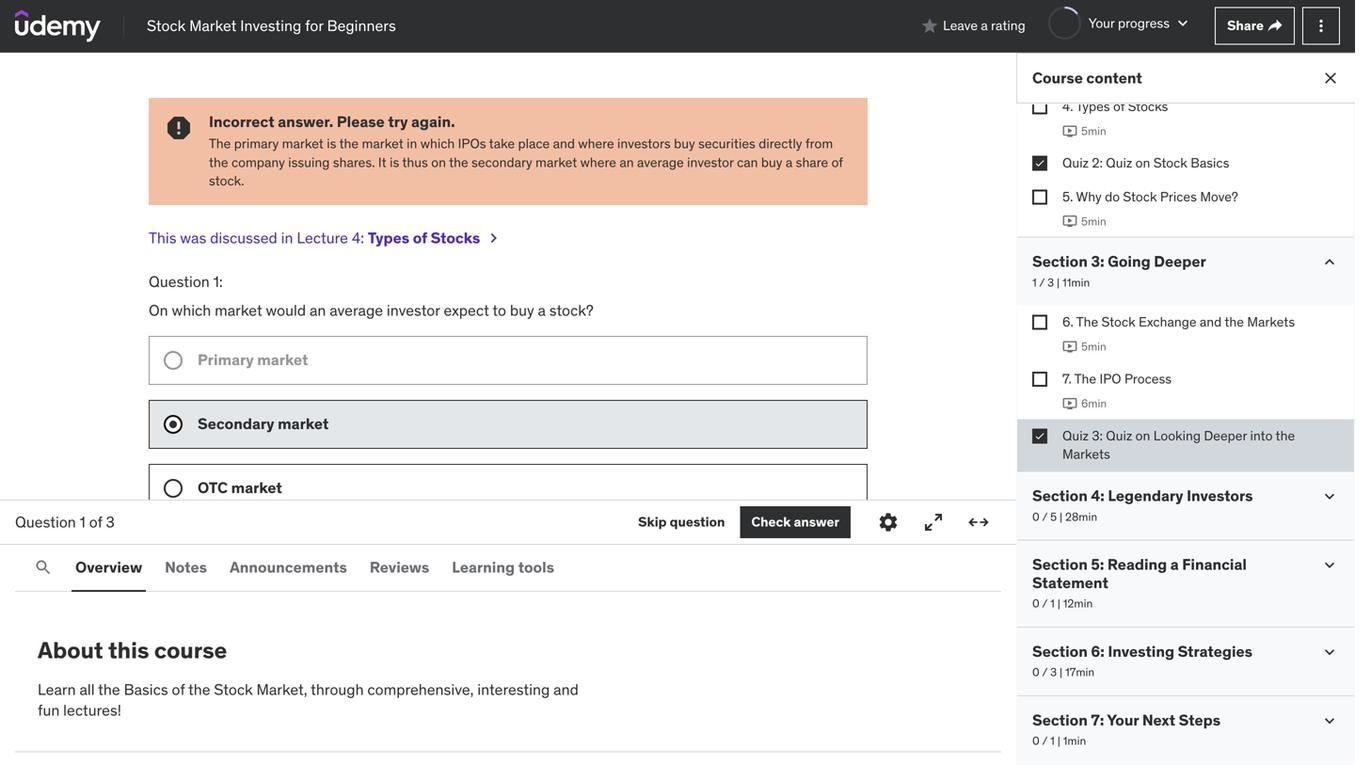 Task type: describe. For each thing, give the bounding box(es) containing it.
a inside question 1: on which market would an average investor expect to buy a stock?
[[538, 301, 546, 320]]

expanded view image
[[968, 511, 990, 534]]

7. the ipo process
[[1063, 370, 1172, 387]]

quiz left 2:
[[1063, 155, 1089, 171]]

leave
[[943, 17, 978, 34]]

secondary
[[472, 154, 532, 171]]

types inside sidebar element
[[1076, 98, 1110, 115]]

going
[[1108, 252, 1151, 271]]

investor inside incorrect answer. please try again. the primary market is the market in which ipos take place and where investors buy securities directly from the company issuing shares. it is thus on the secondary market where an average investor can buy a share of stock.
[[687, 154, 734, 171]]

1min
[[1063, 734, 1087, 748]]

1:
[[213, 272, 223, 291]]

6:
[[1091, 642, 1105, 661]]

steps
[[1179, 710, 1221, 730]]

your inside dropdown button
[[1089, 14, 1115, 31]]

udemy image
[[15, 10, 101, 42]]

question for question 1 of 3
[[15, 512, 76, 532]]

1 vertical spatial where
[[580, 154, 617, 171]]

share
[[1228, 17, 1264, 34]]

of left open lecture icon
[[413, 228, 427, 248]]

on
[[149, 301, 168, 320]]

6.
[[1063, 314, 1074, 331]]

/ for section 6: investing strategies
[[1042, 665, 1048, 680]]

stock right 'do' at the right top of the page
[[1123, 188, 1157, 205]]

5.
[[1063, 188, 1074, 205]]

a inside 'section 5: reading a financial statement 0 / 1 | 12min'
[[1171, 555, 1179, 574]]

check answer button
[[740, 506, 851, 538]]

check answer
[[752, 514, 840, 531]]

on for quiz 3: quiz on looking deeper into the markets
[[1136, 427, 1151, 444]]

share button
[[1215, 7, 1295, 45]]

section 5: reading a financial statement button
[[1033, 555, 1306, 592]]

| for section 3: going deeper
[[1057, 275, 1060, 290]]

1 vertical spatial 3
[[106, 512, 115, 532]]

quiz right 2:
[[1106, 155, 1133, 171]]

3: for quiz
[[1092, 427, 1103, 444]]

play types of stocks image
[[1063, 124, 1078, 139]]

the down ipos
[[449, 154, 468, 171]]

financial
[[1182, 555, 1247, 574]]

5. why do stock prices move?
[[1063, 188, 1239, 205]]

process
[[1125, 370, 1172, 387]]

section 7: your next steps button
[[1033, 710, 1221, 730]]

small image for section 4: legendary investors
[[1321, 487, 1339, 506]]

share
[[796, 154, 829, 171]]

legendary
[[1108, 486, 1184, 506]]

and inside sidebar element
[[1200, 314, 1222, 331]]

| inside 'section 5: reading a financial statement 0 / 1 | 12min'
[[1058, 596, 1061, 611]]

stock.
[[209, 172, 244, 189]]

through
[[311, 680, 364, 699]]

rating
[[991, 17, 1026, 34]]

/ for section 4: legendary investors
[[1042, 510, 1048, 524]]

section for section 7: your next steps
[[1033, 710, 1088, 730]]

6min
[[1082, 396, 1107, 411]]

market down place
[[536, 154, 577, 171]]

primary
[[198, 350, 254, 370]]

of inside sidebar element
[[1114, 98, 1125, 115]]

it
[[378, 154, 387, 171]]

directly
[[759, 135, 802, 152]]

next
[[1143, 710, 1176, 730]]

of up overview
[[89, 512, 102, 532]]

xsmall image for 4. types of stocks
[[1033, 99, 1048, 114]]

basics inside sidebar element
[[1191, 155, 1230, 171]]

skip question
[[638, 514, 725, 531]]

market right secondary on the left
[[278, 414, 329, 434]]

17min
[[1066, 665, 1095, 680]]

0 inside section 4: legendary investors 0 / 5 | 28min
[[1033, 510, 1040, 524]]

exchange
[[1139, 314, 1197, 331]]

| inside section 7: your next steps 0 / 1 | 1min
[[1058, 734, 1061, 748]]

4.
[[1063, 98, 1074, 115]]

1 inside section 3: going deeper 1 / 3 | 11min
[[1033, 275, 1037, 290]]

xsmall image inside share button
[[1268, 18, 1283, 33]]

1 horizontal spatial markets
[[1248, 314, 1295, 331]]

quiz down play the ipo process icon
[[1063, 427, 1089, 444]]

from
[[806, 135, 833, 152]]

again.
[[411, 112, 455, 131]]

content
[[1087, 68, 1143, 87]]

the right exchange
[[1225, 314, 1244, 331]]

the down course
[[188, 680, 210, 699]]

play the stock exchange and the markets image
[[1063, 339, 1078, 355]]

in inside incorrect answer. please try again. the primary market is the market in which ipos take place and where investors buy securities directly from the company issuing shares. it is thus on the secondary market where an average investor can buy a share of stock.
[[407, 135, 417, 152]]

overview
[[75, 558, 142, 577]]

shares.
[[333, 154, 375, 171]]

7:
[[1091, 710, 1104, 730]]

tools
[[518, 558, 554, 577]]

section for section 5: reading a financial statement
[[1033, 555, 1088, 574]]

play why do stock prices move? image
[[1063, 214, 1078, 229]]

primary
[[234, 135, 279, 152]]

secondary market
[[198, 414, 329, 434]]

deeper inside quiz 3: quiz on looking deeper into the markets
[[1204, 427, 1247, 444]]

on which market would an average investor expect to buy a stock? group
[[149, 336, 868, 513]]

for
[[305, 16, 324, 35]]

0 inside section 6: investing strategies 0 / 3 | 17min
[[1033, 665, 1040, 680]]

investing for for
[[240, 16, 301, 35]]

market,
[[257, 680, 307, 699]]

ipo
[[1100, 370, 1122, 387]]

the up stock.
[[209, 154, 228, 171]]

looking
[[1154, 427, 1201, 444]]

quiz 2: quiz on stock basics
[[1063, 155, 1230, 171]]

primary market
[[198, 350, 308, 370]]

open lecture image
[[484, 229, 503, 248]]

answer.
[[278, 112, 334, 131]]

lecture
[[297, 228, 348, 248]]

all
[[80, 680, 95, 699]]

section 7: your next steps 0 / 1 | 1min
[[1033, 710, 1221, 748]]

which inside incorrect answer. please try again. the primary market is the market in which ipos take place and where investors buy securities directly from the company issuing shares. it is thus on the secondary market where an average investor can buy a share of stock.
[[421, 135, 455, 152]]

section 6: investing strategies 0 / 3 | 17min
[[1033, 642, 1253, 680]]

1 vertical spatial types
[[368, 228, 410, 248]]

stock market investing for beginners
[[147, 16, 396, 35]]

5:
[[1091, 555, 1105, 574]]

0 inside section 7: your next steps 0 / 1 | 1min
[[1033, 734, 1040, 748]]

market down would on the top left
[[257, 350, 308, 370]]

market inside question 1: on which market would an average investor expect to buy a stock?
[[215, 301, 262, 320]]

market up it on the top left of page
[[362, 135, 404, 152]]

0 vertical spatial where
[[578, 135, 614, 152]]

settings image
[[877, 511, 900, 534]]

section for section 6: investing strategies
[[1033, 642, 1088, 661]]

leave a rating button
[[921, 3, 1026, 48]]

into
[[1251, 427, 1273, 444]]

notes button
[[161, 545, 211, 590]]

market
[[189, 16, 237, 35]]

2:
[[1092, 155, 1103, 171]]

beginners
[[327, 16, 396, 35]]

investor inside question 1: on which market would an average investor expect to buy a stock?
[[387, 301, 440, 320]]

xsmall image for 7. the ipo process
[[1033, 372, 1048, 387]]

secondary
[[198, 414, 274, 434]]

market up issuing
[[282, 135, 324, 152]]

1 inside 'section 5: reading a financial statement 0 / 1 | 12min'
[[1051, 596, 1055, 611]]

section 3: going deeper button
[[1033, 252, 1207, 271]]

this
[[149, 228, 177, 248]]

search image
[[34, 558, 53, 577]]

do
[[1105, 188, 1120, 205]]

stocks inside sidebar element
[[1128, 98, 1169, 115]]

stock left exchange
[[1102, 314, 1136, 331]]



Task type: vqa. For each thing, say whether or not it's contained in the screenshot.
and in the incorrect answer. please try again. the primary market is the market in which ipos take place and where investors buy securities directly from the company issuing shares. it is thus on the secondary market where an average investor can buy a share of stock.
yes



Task type: locate. For each thing, give the bounding box(es) containing it.
the right the 6.
[[1077, 314, 1099, 331]]

section up 1min
[[1033, 710, 1088, 730]]

expect
[[444, 301, 489, 320]]

fun
[[38, 701, 60, 720]]

on inside quiz 3: quiz on looking deeper into the markets
[[1136, 427, 1151, 444]]

section inside 'section 5: reading a financial statement 0 / 1 | 12min'
[[1033, 555, 1088, 574]]

0 vertical spatial 5min
[[1082, 124, 1107, 138]]

1 vertical spatial buy
[[761, 154, 783, 171]]

| for section 4: legendary investors
[[1060, 510, 1063, 524]]

on for quiz 2: quiz on stock basics
[[1136, 155, 1151, 171]]

1 horizontal spatial an
[[620, 154, 634, 171]]

4 0 from the top
[[1033, 734, 1040, 748]]

3 xsmall image from the top
[[1033, 429, 1048, 444]]

of inside learn all the basics of the stock market, through comprehensive, interesting and fun lectures!
[[172, 680, 185, 699]]

learn all the basics of the stock market, through comprehensive, interesting and fun lectures!
[[38, 680, 579, 720]]

overview button
[[72, 545, 146, 590]]

xsmall image right 'share'
[[1268, 18, 1283, 33]]

0 horizontal spatial investor
[[387, 301, 440, 320]]

1 vertical spatial xsmall image
[[1033, 372, 1048, 387]]

3: left going
[[1091, 252, 1105, 271]]

0 vertical spatial an
[[620, 154, 634, 171]]

0 vertical spatial investing
[[240, 16, 301, 35]]

1 vertical spatial 3:
[[1092, 427, 1103, 444]]

the
[[339, 135, 359, 152], [209, 154, 228, 171], [449, 154, 468, 171], [1225, 314, 1244, 331], [1276, 427, 1295, 444], [98, 680, 120, 699], [188, 680, 210, 699]]

check
[[752, 514, 791, 531]]

3 for section 3: going deeper
[[1048, 275, 1054, 290]]

3: inside quiz 3: quiz on looking deeper into the markets
[[1092, 427, 1103, 444]]

buy inside question 1: on which market would an average investor expect to buy a stock?
[[510, 301, 534, 320]]

1 left 1min
[[1051, 734, 1055, 748]]

about
[[38, 636, 103, 665]]

section 4: legendary investors button
[[1033, 486, 1253, 506]]

| left 17min
[[1060, 665, 1063, 680]]

0 horizontal spatial stocks
[[431, 228, 480, 248]]

basics inside learn all the basics of the stock market, through comprehensive, interesting and fun lectures!
[[124, 680, 168, 699]]

0 horizontal spatial question
[[15, 512, 76, 532]]

your inside section 7: your next steps 0 / 1 | 1min
[[1107, 710, 1139, 730]]

1 vertical spatial the
[[1077, 314, 1099, 331]]

2 vertical spatial the
[[1075, 370, 1097, 387]]

0 horizontal spatial in
[[281, 228, 293, 248]]

stocks left open lecture icon
[[431, 228, 480, 248]]

0 horizontal spatial 4:
[[352, 228, 364, 248]]

5min right play why do stock prices move? icon
[[1082, 214, 1107, 229]]

3 up overview
[[106, 512, 115, 532]]

3 inside section 6: investing strategies 0 / 3 | 17min
[[1051, 665, 1057, 680]]

section inside section 3: going deeper 1 / 3 | 11min
[[1033, 252, 1088, 271]]

market right otc
[[231, 478, 282, 498]]

xsmall image
[[1268, 18, 1283, 33], [1033, 156, 1048, 171], [1033, 189, 1048, 205], [1033, 315, 1048, 330]]

2 section from the top
[[1033, 486, 1088, 506]]

1 horizontal spatial types
[[1076, 98, 1110, 115]]

0 left 17min
[[1033, 665, 1040, 680]]

5min for types
[[1082, 124, 1107, 138]]

section 5: reading a financial statement 0 / 1 | 12min
[[1033, 555, 1247, 611]]

3: inside section 3: going deeper 1 / 3 | 11min
[[1091, 252, 1105, 271]]

stock inside learn all the basics of the stock market, through comprehensive, interesting and fun lectures!
[[214, 680, 253, 699]]

investing inside section 6: investing strategies 0 / 3 | 17min
[[1108, 642, 1175, 661]]

basics up move?
[[1191, 155, 1230, 171]]

sidebar element
[[1017, 0, 1356, 765]]

/ inside section 7: your next steps 0 / 1 | 1min
[[1042, 734, 1048, 748]]

section inside section 7: your next steps 0 / 1 | 1min
[[1033, 710, 1088, 730]]

3 0 from the top
[[1033, 665, 1040, 680]]

stock left market,
[[214, 680, 253, 699]]

2 horizontal spatial buy
[[761, 154, 783, 171]]

and right exchange
[[1200, 314, 1222, 331]]

and inside incorrect answer. please try again. the primary market is the market in which ipos take place and where investors buy securities directly from the company issuing shares. it is thus on the secondary market where an average investor can buy a share of stock.
[[553, 135, 575, 152]]

move?
[[1200, 188, 1239, 205]]

small image
[[1174, 14, 1193, 33], [1321, 253, 1339, 272], [1321, 487, 1339, 506], [1321, 556, 1339, 575], [1321, 643, 1339, 662], [1321, 711, 1339, 730]]

0 vertical spatial xsmall image
[[1033, 99, 1048, 114]]

1 vertical spatial and
[[1200, 314, 1222, 331]]

of down course
[[172, 680, 185, 699]]

1 5min from the top
[[1082, 124, 1107, 138]]

the up 'shares.'
[[339, 135, 359, 152]]

2 vertical spatial buy
[[510, 301, 534, 320]]

| for section 6: investing strategies
[[1060, 665, 1063, 680]]

can
[[737, 154, 758, 171]]

a left stock?
[[538, 301, 546, 320]]

which down again.
[[421, 135, 455, 152]]

leave a rating
[[943, 17, 1026, 34]]

2 vertical spatial 3
[[1051, 665, 1057, 680]]

section up 5
[[1033, 486, 1088, 506]]

1 horizontal spatial 4:
[[1091, 486, 1105, 506]]

reviews
[[370, 558, 429, 577]]

xsmall image left the 6.
[[1033, 315, 1048, 330]]

section left 5:
[[1033, 555, 1088, 574]]

3 for section 6: investing strategies
[[1051, 665, 1057, 680]]

a down directly
[[786, 154, 793, 171]]

deeper right going
[[1154, 252, 1207, 271]]

question up on
[[149, 272, 210, 291]]

1 vertical spatial is
[[390, 154, 399, 171]]

| left 11min
[[1057, 275, 1060, 290]]

1 vertical spatial investor
[[387, 301, 440, 320]]

average
[[637, 154, 684, 171], [330, 301, 383, 320]]

2 5min from the top
[[1082, 214, 1107, 229]]

answer
[[794, 514, 840, 531]]

why
[[1076, 188, 1102, 205]]

quiz
[[1063, 155, 1089, 171], [1106, 155, 1133, 171], [1063, 427, 1089, 444], [1106, 427, 1133, 444]]

0 vertical spatial your
[[1089, 14, 1115, 31]]

and right 'interesting'
[[554, 680, 579, 699]]

5min for why
[[1082, 214, 1107, 229]]

your progress button
[[1048, 7, 1193, 40]]

investor left expect
[[387, 301, 440, 320]]

/ down statement
[[1042, 596, 1048, 611]]

1 vertical spatial an
[[310, 301, 326, 320]]

0 horizontal spatial basics
[[124, 680, 168, 699]]

1 up overview
[[80, 512, 86, 532]]

1 vertical spatial investing
[[1108, 642, 1175, 661]]

to
[[493, 301, 506, 320]]

of inside incorrect answer. please try again. the primary market is the market in which ipos take place and where investors buy securities directly from the company issuing shares. it is thus on the secondary market where an average investor can buy a share of stock.
[[832, 154, 843, 171]]

7.
[[1063, 370, 1072, 387]]

a
[[981, 17, 988, 34], [786, 154, 793, 171], [538, 301, 546, 320], [1171, 555, 1179, 574]]

/ inside 'section 5: reading a financial statement 0 / 1 | 12min'
[[1042, 596, 1048, 611]]

5min right play the stock exchange and the markets icon
[[1082, 340, 1107, 354]]

buy right "to"
[[510, 301, 534, 320]]

play the ipo process image
[[1063, 396, 1078, 411]]

1 horizontal spatial is
[[390, 154, 399, 171]]

3 left 17min
[[1051, 665, 1057, 680]]

the inside quiz 3: quiz on looking deeper into the markets
[[1276, 427, 1295, 444]]

3 left 11min
[[1048, 275, 1054, 290]]

1 vertical spatial deeper
[[1204, 427, 1247, 444]]

types right 4.
[[1076, 98, 1110, 115]]

in left 'lecture'
[[281, 228, 293, 248]]

0 inside 'section 5: reading a financial statement 0 / 1 | 12min'
[[1033, 596, 1040, 611]]

lectures!
[[63, 701, 121, 720]]

investor
[[687, 154, 734, 171], [387, 301, 440, 320]]

1 left 11min
[[1033, 275, 1037, 290]]

small image for section 3: going deeper
[[1321, 253, 1339, 272]]

learning tools
[[452, 558, 554, 577]]

0 vertical spatial investor
[[687, 154, 734, 171]]

section 3: going deeper 1 / 3 | 11min
[[1033, 252, 1207, 290]]

skip
[[638, 514, 667, 531]]

| left 12min
[[1058, 596, 1061, 611]]

0 horizontal spatial investing
[[240, 16, 301, 35]]

a inside "button"
[[981, 17, 988, 34]]

1 horizontal spatial basics
[[1191, 155, 1230, 171]]

1 horizontal spatial stocks
[[1128, 98, 1169, 115]]

0 horizontal spatial markets
[[1063, 446, 1111, 463]]

1 horizontal spatial in
[[407, 135, 417, 152]]

0 horizontal spatial average
[[330, 301, 383, 320]]

question for question 1: on which market would an average investor expect to buy a stock?
[[149, 272, 210, 291]]

question up search image
[[15, 512, 76, 532]]

was
[[180, 228, 206, 248]]

interesting
[[478, 680, 550, 699]]

1 horizontal spatial average
[[637, 154, 684, 171]]

investors
[[1187, 486, 1253, 506]]

investing left 'for'
[[240, 16, 301, 35]]

stocks
[[1128, 98, 1169, 115], [431, 228, 480, 248]]

question inside question 1: on which market would an average investor expect to buy a stock?
[[149, 272, 210, 291]]

close course content sidebar image
[[1322, 69, 1340, 88]]

0 left 1min
[[1033, 734, 1040, 748]]

1 vertical spatial average
[[330, 301, 383, 320]]

the for 6.
[[1077, 314, 1099, 331]]

1
[[1033, 275, 1037, 290], [80, 512, 86, 532], [1051, 596, 1055, 611], [1051, 734, 1055, 748]]

strategies
[[1178, 642, 1253, 661]]

average inside incorrect answer. please try again. the primary market is the market in which ipos take place and where investors buy securities directly from the company issuing shares. it is thus on the secondary market where an average investor can buy a share of stock.
[[637, 154, 684, 171]]

which inside question 1: on which market would an average investor expect to buy a stock?
[[172, 301, 211, 320]]

section for section 3: going deeper
[[1033, 252, 1088, 271]]

investing
[[240, 16, 301, 35], [1108, 642, 1175, 661]]

section up 11min
[[1033, 252, 1088, 271]]

5 section from the top
[[1033, 710, 1088, 730]]

your right '7:'
[[1107, 710, 1139, 730]]

question 1: on which market would an average investor expect to buy a stock?
[[149, 272, 597, 320]]

0 vertical spatial 4:
[[352, 228, 364, 248]]

in
[[407, 135, 417, 152], [281, 228, 293, 248]]

question
[[149, 272, 210, 291], [15, 512, 76, 532]]

the right the into
[[1276, 427, 1295, 444]]

/ left 1min
[[1042, 734, 1048, 748]]

place
[[518, 135, 550, 152]]

an
[[620, 154, 634, 171], [310, 301, 326, 320]]

28min
[[1066, 510, 1098, 524]]

1 vertical spatial stocks
[[431, 228, 480, 248]]

/ left 11min
[[1040, 275, 1045, 290]]

1 left 12min
[[1051, 596, 1055, 611]]

1 horizontal spatial which
[[421, 135, 455, 152]]

learning tools button
[[448, 545, 558, 590]]

course content
[[1033, 68, 1143, 87]]

0 horizontal spatial which
[[172, 301, 211, 320]]

your left progress
[[1089, 14, 1115, 31]]

of down content
[[1114, 98, 1125, 115]]

the for 7.
[[1075, 370, 1097, 387]]

12min
[[1063, 596, 1093, 611]]

basics down the about this course
[[124, 680, 168, 699]]

3 inside section 3: going deeper 1 / 3 | 11min
[[1048, 275, 1054, 290]]

on inside incorrect answer. please try again. the primary market is the market in which ipos take place and where investors buy securities directly from the company issuing shares. it is thus on the secondary market where an average investor can buy a share of stock.
[[431, 154, 446, 171]]

xsmall image left 5.
[[1033, 189, 1048, 205]]

quiz down 6min
[[1106, 427, 1133, 444]]

a right reading
[[1171, 555, 1179, 574]]

/ left 17min
[[1042, 665, 1048, 680]]

otc market
[[198, 478, 282, 498]]

of right share
[[832, 154, 843, 171]]

| inside section 3: going deeper 1 / 3 | 11min
[[1057, 275, 1060, 290]]

0 left 5
[[1033, 510, 1040, 524]]

incorrect
[[209, 112, 275, 131]]

0 vertical spatial average
[[637, 154, 684, 171]]

is right it on the top left of page
[[390, 154, 399, 171]]

| right 5
[[1060, 510, 1063, 524]]

small image
[[921, 16, 940, 35]]

progress
[[1118, 14, 1170, 31]]

small image for section 7: your next steps
[[1321, 711, 1339, 730]]

about this course
[[38, 636, 227, 665]]

0 vertical spatial types
[[1076, 98, 1110, 115]]

0 vertical spatial 3
[[1048, 275, 1054, 290]]

1 horizontal spatial buy
[[674, 135, 695, 152]]

and
[[553, 135, 575, 152], [1200, 314, 1222, 331], [554, 680, 579, 699]]

1 inside section 7: your next steps 0 / 1 | 1min
[[1051, 734, 1055, 748]]

0 vertical spatial 3:
[[1091, 252, 1105, 271]]

1 vertical spatial your
[[1107, 710, 1139, 730]]

6. the stock exchange and the markets
[[1063, 314, 1295, 331]]

in up thus
[[407, 135, 417, 152]]

section up 17min
[[1033, 642, 1088, 661]]

a inside incorrect answer. please try again. the primary market is the market in which ipos take place and where investors buy securities directly from the company issuing shares. it is thus on the secondary market where an average investor can buy a share of stock.
[[786, 154, 793, 171]]

deeper inside section 3: going deeper 1 / 3 | 11min
[[1154, 252, 1207, 271]]

investing for strategies
[[1108, 642, 1175, 661]]

xsmall image
[[1033, 99, 1048, 114], [1033, 372, 1048, 387], [1033, 429, 1048, 444]]

skip question button
[[638, 506, 725, 538]]

question
[[670, 514, 725, 531]]

securities
[[699, 135, 756, 152]]

1 horizontal spatial investing
[[1108, 642, 1175, 661]]

stock left market
[[147, 16, 186, 35]]

discussed
[[210, 228, 277, 248]]

0 horizontal spatial buy
[[510, 301, 534, 320]]

1 vertical spatial question
[[15, 512, 76, 532]]

| inside section 4: legendary investors 0 / 5 | 28min
[[1060, 510, 1063, 524]]

which right on
[[172, 301, 211, 320]]

1 xsmall image from the top
[[1033, 99, 1048, 114]]

an down investors
[[620, 154, 634, 171]]

markets
[[1248, 314, 1295, 331], [1063, 446, 1111, 463]]

3: for section
[[1091, 252, 1105, 271]]

market down '1:'
[[215, 301, 262, 320]]

deeper left the into
[[1204, 427, 1247, 444]]

0 vertical spatial basics
[[1191, 155, 1230, 171]]

investors
[[618, 135, 671, 152]]

section 6: investing strategies button
[[1033, 642, 1253, 661]]

take
[[489, 135, 515, 152]]

small image for section 5: reading a financial statement
[[1321, 556, 1339, 575]]

section for section 4: legendary investors
[[1033, 486, 1088, 506]]

on right thus
[[431, 154, 446, 171]]

small image inside your progress dropdown button
[[1174, 14, 1193, 33]]

/ inside section 6: investing strategies 0 / 3 | 17min
[[1042, 665, 1048, 680]]

3 section from the top
[[1033, 555, 1088, 574]]

the right all
[[98, 680, 120, 699]]

1 horizontal spatial question
[[149, 272, 210, 291]]

0 vertical spatial in
[[407, 135, 417, 152]]

course
[[154, 636, 227, 665]]

the
[[209, 135, 231, 152], [1077, 314, 1099, 331], [1075, 370, 1097, 387]]

1 vertical spatial markets
[[1063, 446, 1111, 463]]

stock market investing for beginners link
[[147, 15, 396, 36]]

actions image
[[1312, 16, 1331, 35]]

0 vertical spatial is
[[327, 135, 336, 152]]

an right would on the top left
[[310, 301, 326, 320]]

0 vertical spatial the
[[209, 135, 231, 152]]

average inside question 1: on which market would an average investor expect to buy a stock?
[[330, 301, 383, 320]]

2 vertical spatial and
[[554, 680, 579, 699]]

course
[[1033, 68, 1083, 87]]

types
[[1076, 98, 1110, 115], [368, 228, 410, 248]]

5min for the
[[1082, 340, 1107, 354]]

markets inside quiz 3: quiz on looking deeper into the markets
[[1063, 446, 1111, 463]]

11min
[[1063, 275, 1090, 290]]

| inside section 6: investing strategies 0 / 3 | 17min
[[1060, 665, 1063, 680]]

4: up 28min at the bottom of the page
[[1091, 486, 1105, 506]]

section
[[1033, 252, 1088, 271], [1033, 486, 1088, 506], [1033, 555, 1088, 574], [1033, 642, 1088, 661], [1033, 710, 1088, 730]]

1 vertical spatial which
[[172, 301, 211, 320]]

and inside learn all the basics of the stock market, through comprehensive, interesting and fun lectures!
[[554, 680, 579, 699]]

and right place
[[553, 135, 575, 152]]

4 section from the top
[[1033, 642, 1088, 661]]

3 5min from the top
[[1082, 340, 1107, 354]]

stock?
[[550, 301, 594, 320]]

0 vertical spatial and
[[553, 135, 575, 152]]

1 vertical spatial 5min
[[1082, 214, 1107, 229]]

0 horizontal spatial types
[[368, 228, 410, 248]]

buy right investors
[[674, 135, 695, 152]]

1 vertical spatial basics
[[124, 680, 168, 699]]

4: right 'lecture'
[[352, 228, 364, 248]]

section inside section 6: investing strategies 0 / 3 | 17min
[[1033, 642, 1088, 661]]

0 vertical spatial which
[[421, 135, 455, 152]]

announcements
[[230, 558, 347, 577]]

is up 'shares.'
[[327, 135, 336, 152]]

small image for section 6: investing strategies
[[1321, 643, 1339, 662]]

1 horizontal spatial investor
[[687, 154, 734, 171]]

the down incorrect
[[209, 135, 231, 152]]

/ inside section 3: going deeper 1 / 3 | 11min
[[1040, 275, 1045, 290]]

3: down 6min
[[1092, 427, 1103, 444]]

average right would on the top left
[[330, 301, 383, 320]]

this
[[108, 636, 149, 665]]

comprehensive,
[[368, 680, 474, 699]]

1 vertical spatial in
[[281, 228, 293, 248]]

2 vertical spatial xsmall image
[[1033, 429, 1048, 444]]

0 vertical spatial question
[[149, 272, 210, 291]]

1 section from the top
[[1033, 252, 1088, 271]]

xsmall image left 2:
[[1033, 156, 1048, 171]]

4. types of stocks
[[1063, 98, 1169, 115]]

0 vertical spatial deeper
[[1154, 252, 1207, 271]]

an inside incorrect answer. please try again. the primary market is the market in which ipos take place and where investors buy securities directly from the company issuing shares. it is thus on the secondary market where an average investor can buy a share of stock.
[[620, 154, 634, 171]]

fullscreen image
[[922, 511, 945, 534]]

4:
[[352, 228, 364, 248], [1091, 486, 1105, 506]]

issuing
[[288, 154, 330, 171]]

section 4: legendary investors 0 / 5 | 28min
[[1033, 486, 1253, 524]]

0 horizontal spatial is
[[327, 135, 336, 152]]

2 vertical spatial 5min
[[1082, 340, 1107, 354]]

prices
[[1161, 188, 1197, 205]]

1 0 from the top
[[1033, 510, 1040, 524]]

the inside incorrect answer. please try again. the primary market is the market in which ipos take place and where investors buy securities directly from the company issuing shares. it is thus on the secondary market where an average investor can buy a share of stock.
[[209, 135, 231, 152]]

3
[[1048, 275, 1054, 290], [106, 512, 115, 532], [1051, 665, 1057, 680]]

stock up the prices
[[1154, 155, 1188, 171]]

1 vertical spatial 4:
[[1091, 486, 1105, 506]]

/ inside section 4: legendary investors 0 / 5 | 28min
[[1042, 510, 1048, 524]]

on up 5. why do stock prices move?
[[1136, 155, 1151, 171]]

0 vertical spatial buy
[[674, 135, 695, 152]]

0 horizontal spatial an
[[310, 301, 326, 320]]

investor down securities
[[687, 154, 734, 171]]

an inside question 1: on which market would an average investor expect to buy a stock?
[[310, 301, 326, 320]]

stocks down content
[[1128, 98, 1169, 115]]

section inside section 4: legendary investors 0 / 5 | 28min
[[1033, 486, 1088, 506]]

types up question 1: on which market would an average investor expect to buy a stock?
[[368, 228, 410, 248]]

this was discussed in lecture 4: types of stocks
[[149, 228, 480, 248]]

4: inside section 4: legendary investors 0 / 5 | 28min
[[1091, 486, 1105, 506]]

on left looking
[[1136, 427, 1151, 444]]

/ left 5
[[1042, 510, 1048, 524]]

| left 1min
[[1058, 734, 1061, 748]]

0 vertical spatial stocks
[[1128, 98, 1169, 115]]

the right 7. at the right
[[1075, 370, 1097, 387]]

0 vertical spatial markets
[[1248, 314, 1295, 331]]

buy down directly
[[761, 154, 783, 171]]

3:
[[1091, 252, 1105, 271], [1092, 427, 1103, 444]]

thus
[[402, 154, 428, 171]]

2 xsmall image from the top
[[1033, 372, 1048, 387]]

/ for section 3: going deeper
[[1040, 275, 1045, 290]]

announcements button
[[226, 545, 351, 590]]

2 0 from the top
[[1033, 596, 1040, 611]]



